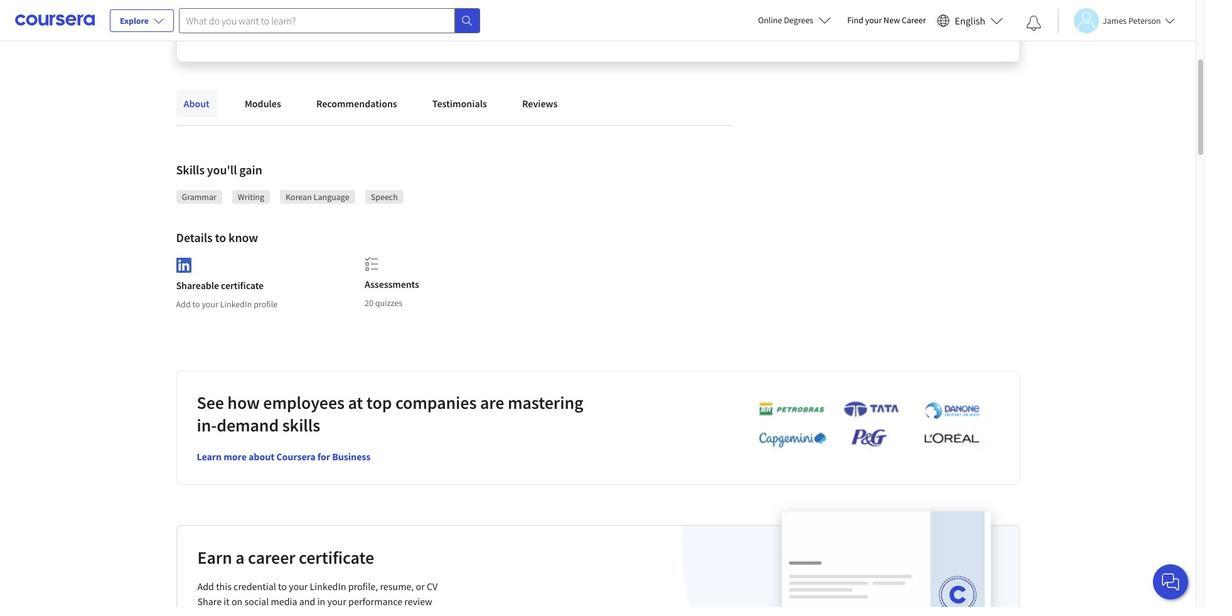 Task type: describe. For each thing, give the bounding box(es) containing it.
level
[[462, 2, 488, 18]]

no
[[412, 19, 422, 31]]

about
[[184, 97, 210, 110]]

about link
[[176, 90, 217, 117]]

add this credential to your linkedin profile, resume, or cv
[[198, 581, 438, 593]]

own
[[863, 19, 879, 31]]

recommendations
[[316, 97, 397, 110]]

cv
[[427, 581, 438, 593]]

add to your linkedin profile
[[176, 299, 278, 310]]

to for your
[[192, 299, 200, 310]]

0 vertical spatial certificate
[[221, 279, 264, 292]]

speech
[[371, 192, 398, 203]]

reviews)
[[320, 19, 351, 31]]

coursera image
[[15, 10, 95, 30]]

a
[[236, 547, 245, 569]]

coursera
[[277, 451, 316, 463]]

or
[[416, 581, 425, 593]]

1 horizontal spatial linkedin
[[310, 581, 346, 593]]

skills
[[176, 162, 205, 178]]

beginner level no previous experience necessary
[[412, 2, 536, 31]]

0 horizontal spatial learn
[[197, 451, 222, 463]]

this
[[216, 581, 232, 593]]

james peterson
[[1103, 15, 1162, 26]]

pace
[[880, 19, 898, 31]]

explore button
[[110, 9, 174, 32]]

about
[[249, 451, 275, 463]]

experience
[[457, 19, 497, 31]]

degrees
[[784, 14, 814, 26]]

What do you want to learn? text field
[[179, 8, 455, 33]]

testimonials link
[[425, 90, 495, 117]]

new
[[884, 14, 901, 26]]

beginner
[[412, 2, 460, 18]]

are
[[480, 392, 505, 414]]

find your new career link
[[842, 13, 933, 28]]

shareable
[[176, 279, 219, 292]]

see
[[197, 392, 224, 414]]

writing
[[238, 192, 264, 203]]

testimonials
[[433, 97, 487, 110]]

necessary
[[499, 19, 536, 31]]

profile,
[[348, 581, 378, 593]]

coursera career certificate image
[[783, 512, 992, 608]]

in-
[[197, 414, 217, 437]]

career
[[902, 14, 927, 26]]

reviews
[[522, 97, 558, 110]]

earn
[[198, 547, 232, 569]]

you'll
[[207, 162, 237, 178]]

details to know
[[176, 230, 258, 246]]

skills
[[282, 414, 320, 437]]

modules link
[[237, 90, 289, 117]]

0 horizontal spatial linkedin
[[220, 299, 252, 310]]

james peterson button
[[1058, 8, 1176, 33]]

recommendations link
[[309, 90, 405, 117]]

english
[[955, 14, 986, 27]]

grammar
[[182, 192, 217, 203]]

to for know
[[215, 230, 226, 246]]

learn more about coursera for business link
[[197, 451, 371, 463]]

find your new career
[[848, 14, 927, 26]]

(48,625
[[291, 19, 318, 31]]



Task type: vqa. For each thing, say whether or not it's contained in the screenshot.
Learn to the bottom
yes



Task type: locate. For each thing, give the bounding box(es) containing it.
coursera enterprise logos image
[[740, 401, 991, 455]]

add down shareable
[[176, 299, 191, 310]]

for
[[318, 451, 330, 463]]

previous
[[424, 19, 456, 31]]

chat with us image
[[1161, 573, 1181, 593]]

1 horizontal spatial certificate
[[299, 547, 374, 569]]

learn down flexible
[[813, 19, 834, 31]]

flexible schedule learn at your own pace
[[813, 2, 905, 31]]

at inside flexible schedule learn at your own pace
[[835, 19, 843, 31]]

1 horizontal spatial add
[[198, 581, 214, 593]]

top
[[367, 392, 392, 414]]

at for your
[[835, 19, 843, 31]]

at for top
[[348, 392, 363, 414]]

learn more about coursera for business
[[197, 451, 371, 463]]

shareable certificate
[[176, 279, 264, 292]]

add for add to your linkedin profile
[[176, 299, 191, 310]]

1 horizontal spatial at
[[835, 19, 843, 31]]

learn left more
[[197, 451, 222, 463]]

how
[[228, 392, 260, 414]]

career
[[248, 547, 296, 569]]

0 horizontal spatial add
[[176, 299, 191, 310]]

demand
[[217, 414, 279, 437]]

explore
[[120, 15, 149, 26]]

2 horizontal spatial to
[[278, 581, 287, 593]]

0 horizontal spatial certificate
[[221, 279, 264, 292]]

mastering
[[508, 392, 584, 414]]

at left top
[[348, 392, 363, 414]]

earn a career certificate
[[198, 547, 374, 569]]

certificate
[[221, 279, 264, 292], [299, 547, 374, 569]]

quizzes
[[375, 298, 403, 309]]

show notifications image
[[1027, 16, 1042, 31]]

resume,
[[380, 581, 414, 593]]

linkedin
[[220, 299, 252, 310], [310, 581, 346, 593]]

learn inside flexible schedule learn at your own pace
[[813, 19, 834, 31]]

1 vertical spatial to
[[192, 299, 200, 310]]

english button
[[933, 0, 1009, 41]]

(48,625 reviews)
[[291, 19, 351, 31]]

reviews link
[[515, 90, 566, 117]]

details
[[176, 230, 213, 246]]

schedule
[[857, 2, 905, 18]]

know
[[229, 230, 258, 246]]

online degrees button
[[748, 6, 842, 34]]

0 vertical spatial to
[[215, 230, 226, 246]]

0 horizontal spatial to
[[192, 299, 200, 310]]

gain
[[240, 162, 262, 178]]

0 vertical spatial add
[[176, 299, 191, 310]]

see how employees at top companies are mastering in-demand skills
[[197, 392, 584, 437]]

find
[[848, 14, 864, 26]]

add left this
[[198, 581, 214, 593]]

to left know
[[215, 230, 226, 246]]

linkedin left profile,
[[310, 581, 346, 593]]

add for add this credential to your linkedin profile, resume, or cv
[[198, 581, 214, 593]]

20
[[365, 298, 374, 309]]

your
[[866, 14, 882, 26], [844, 19, 861, 31], [202, 299, 219, 310], [289, 581, 308, 593]]

at inside see how employees at top companies are mastering in-demand skills
[[348, 392, 363, 414]]

1 horizontal spatial to
[[215, 230, 226, 246]]

None search field
[[179, 8, 480, 33]]

1 horizontal spatial learn
[[813, 19, 834, 31]]

language
[[314, 192, 350, 203]]

james
[[1103, 15, 1127, 26]]

employees
[[263, 392, 345, 414]]

skills you'll gain
[[176, 162, 262, 178]]

korean
[[286, 192, 312, 203]]

1 vertical spatial at
[[348, 392, 363, 414]]

1 vertical spatial add
[[198, 581, 214, 593]]

0 vertical spatial linkedin
[[220, 299, 252, 310]]

companies
[[396, 392, 477, 414]]

1 vertical spatial certificate
[[299, 547, 374, 569]]

peterson
[[1129, 15, 1162, 26]]

modules
[[245, 97, 281, 110]]

to down shareable
[[192, 299, 200, 310]]

0 vertical spatial at
[[835, 19, 843, 31]]

20 quizzes
[[365, 298, 403, 309]]

certificate up add to your linkedin profile
[[221, 279, 264, 292]]

at down flexible
[[835, 19, 843, 31]]

1 vertical spatial linkedin
[[310, 581, 346, 593]]

4.9
[[291, 2, 308, 18]]

2 vertical spatial to
[[278, 581, 287, 593]]

0 horizontal spatial at
[[348, 392, 363, 414]]

more
[[224, 451, 247, 463]]

add
[[176, 299, 191, 310], [198, 581, 214, 593]]

at
[[835, 19, 843, 31], [348, 392, 363, 414]]

to
[[215, 230, 226, 246], [192, 299, 200, 310], [278, 581, 287, 593]]

online
[[758, 14, 783, 26]]

profile
[[254, 299, 278, 310]]

online degrees
[[758, 14, 814, 26]]

linkedin down shareable certificate
[[220, 299, 252, 310]]

business
[[332, 451, 371, 463]]

assessments
[[365, 278, 419, 291]]

your inside flexible schedule learn at your own pace
[[844, 19, 861, 31]]

0 vertical spatial learn
[[813, 19, 834, 31]]

to right the credential
[[278, 581, 287, 593]]

learn
[[813, 19, 834, 31], [197, 451, 222, 463]]

korean language
[[286, 192, 350, 203]]

1 vertical spatial learn
[[197, 451, 222, 463]]

credential
[[234, 581, 276, 593]]

certificate up add this credential to your linkedin profile, resume, or cv
[[299, 547, 374, 569]]

flexible
[[813, 2, 855, 18]]



